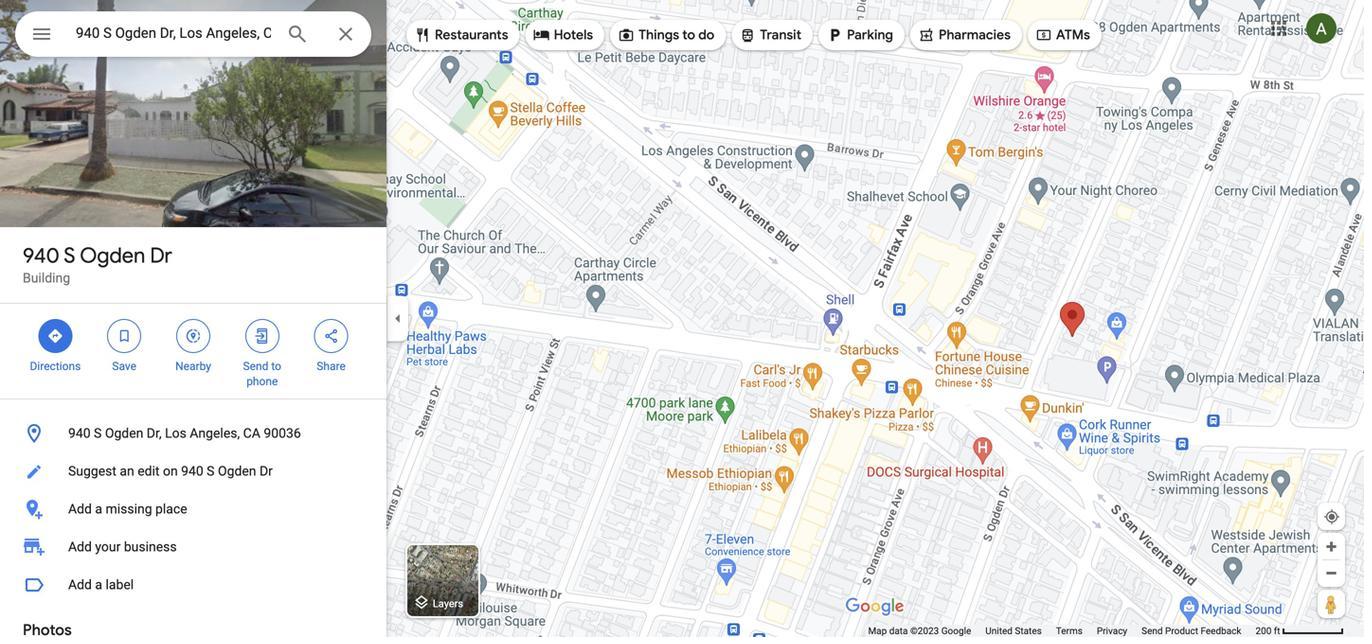 Task type: locate. For each thing, give the bounding box(es) containing it.
940 for dr,
[[68, 426, 91, 442]]

940 inside 940 s ogden dr building
[[23, 243, 60, 269]]

add
[[68, 502, 92, 517], [68, 540, 92, 555], [68, 578, 92, 593]]

things
[[639, 27, 679, 44]]

terms button
[[1056, 625, 1083, 638]]

940 s ogden dr building
[[23, 243, 172, 286]]

s
[[64, 243, 75, 269], [94, 426, 102, 442], [207, 464, 215, 479]]

s up the "suggest"
[[94, 426, 102, 442]]

send inside send to phone
[[243, 360, 269, 373]]

footer
[[868, 625, 1256, 638]]

ogden inside 940 s ogden dr building
[[80, 243, 145, 269]]

add a label
[[68, 578, 134, 593]]


[[1036, 25, 1053, 45]]

add inside "button"
[[68, 502, 92, 517]]

privacy
[[1097, 626, 1128, 637]]


[[254, 326, 271, 347]]

s down angeles,
[[207, 464, 215, 479]]

1 vertical spatial add
[[68, 540, 92, 555]]

0 vertical spatial send
[[243, 360, 269, 373]]

1 horizontal spatial dr
[[260, 464, 273, 479]]

1 vertical spatial to
[[271, 360, 281, 373]]

 atms
[[1036, 25, 1090, 45]]

angeles,
[[190, 426, 240, 442]]

ogden left "dr,"
[[105, 426, 143, 442]]

0 vertical spatial 940
[[23, 243, 60, 269]]

building
[[23, 271, 70, 286]]

send product feedback button
[[1142, 625, 1242, 638]]

0 vertical spatial a
[[95, 502, 102, 517]]

add a missing place button
[[0, 491, 387, 529]]

0 horizontal spatial to
[[271, 360, 281, 373]]

to inside send to phone
[[271, 360, 281, 373]]

s inside button
[[94, 426, 102, 442]]

a left label
[[95, 578, 102, 593]]

2 horizontal spatial 940
[[181, 464, 203, 479]]

ogden down ca
[[218, 464, 256, 479]]

send for send product feedback
[[1142, 626, 1163, 637]]

a left missing on the bottom left of the page
[[95, 502, 102, 517]]

layers
[[433, 598, 463, 610]]

940 inside button
[[68, 426, 91, 442]]

1 a from the top
[[95, 502, 102, 517]]

2 a from the top
[[95, 578, 102, 593]]

1 horizontal spatial to
[[683, 27, 695, 44]]

940 inside "button"
[[181, 464, 203, 479]]


[[47, 326, 64, 347]]

1 vertical spatial 940
[[68, 426, 91, 442]]

3 add from the top
[[68, 578, 92, 593]]

200 ft button
[[1256, 626, 1345, 637]]

add for add a missing place
[[68, 502, 92, 517]]

states
[[1015, 626, 1042, 637]]


[[116, 326, 133, 347]]

collapse side panel image
[[388, 308, 408, 329]]

 restaurants
[[414, 25, 509, 45]]

0 vertical spatial ogden
[[80, 243, 145, 269]]

restaurants
[[435, 27, 509, 44]]

ca
[[243, 426, 260, 442]]

2 horizontal spatial s
[[207, 464, 215, 479]]

do
[[699, 27, 715, 44]]

add down the "suggest"
[[68, 502, 92, 517]]

 parking
[[826, 25, 893, 45]]

on
[[163, 464, 178, 479]]

to up 'phone'
[[271, 360, 281, 373]]

add your business
[[68, 540, 177, 555]]

940 s ogden dr main content
[[0, 0, 387, 638]]

send
[[243, 360, 269, 373], [1142, 626, 1163, 637]]

send left the product
[[1142, 626, 1163, 637]]

united states button
[[986, 625, 1042, 638]]

0 vertical spatial to
[[683, 27, 695, 44]]


[[323, 326, 340, 347]]

940 up building
[[23, 243, 60, 269]]

a inside "button"
[[95, 502, 102, 517]]

940 S Ogden Dr, Los Angeles, CA 90036 field
[[15, 11, 371, 57]]

1 add from the top
[[68, 502, 92, 517]]

2 vertical spatial 940
[[181, 464, 203, 479]]

send for send to phone
[[243, 360, 269, 373]]

1 vertical spatial send
[[1142, 626, 1163, 637]]

a
[[95, 502, 102, 517], [95, 578, 102, 593]]

send product feedback
[[1142, 626, 1242, 637]]

ogden for dr
[[80, 243, 145, 269]]

1 vertical spatial ogden
[[105, 426, 143, 442]]

0 vertical spatial add
[[68, 502, 92, 517]]

privacy button
[[1097, 625, 1128, 638]]

ogden
[[80, 243, 145, 269], [105, 426, 143, 442], [218, 464, 256, 479]]

0 horizontal spatial dr
[[150, 243, 172, 269]]

s for dr,
[[94, 426, 102, 442]]

0 horizontal spatial send
[[243, 360, 269, 373]]

1 horizontal spatial s
[[94, 426, 102, 442]]

200 ft
[[1256, 626, 1281, 637]]

none field inside 940 s ogden dr, los angeles, ca 90036 field
[[76, 22, 271, 45]]

save
[[112, 360, 136, 373]]

1 vertical spatial dr
[[260, 464, 273, 479]]

to
[[683, 27, 695, 44], [271, 360, 281, 373]]

united
[[986, 626, 1013, 637]]

s for dr
[[64, 243, 75, 269]]

ogden up 
[[80, 243, 145, 269]]

 transit
[[739, 25, 802, 45]]

1 vertical spatial s
[[94, 426, 102, 442]]

200
[[1256, 626, 1272, 637]]

2 vertical spatial s
[[207, 464, 215, 479]]

your
[[95, 540, 121, 555]]

s up building
[[64, 243, 75, 269]]

940
[[23, 243, 60, 269], [68, 426, 91, 442], [181, 464, 203, 479]]

map data ©2023 google
[[868, 626, 972, 637]]

add your business link
[[0, 529, 387, 567]]

None field
[[76, 22, 271, 45]]

atms
[[1056, 27, 1090, 44]]

0 horizontal spatial s
[[64, 243, 75, 269]]

google account: angela cha  
(angela.cha@adept.ai) image
[[1307, 13, 1337, 44]]

zoom out image
[[1325, 567, 1339, 581]]

missing
[[106, 502, 152, 517]]

send inside button
[[1142, 626, 1163, 637]]

1 horizontal spatial send
[[1142, 626, 1163, 637]]

a inside button
[[95, 578, 102, 593]]

add inside button
[[68, 578, 92, 593]]

add left label
[[68, 578, 92, 593]]

940 up the "suggest"
[[68, 426, 91, 442]]

feedback
[[1201, 626, 1242, 637]]

map
[[868, 626, 887, 637]]

2 vertical spatial ogden
[[218, 464, 256, 479]]

940 s ogden dr, los angeles, ca 90036 button
[[0, 415, 387, 453]]

0 vertical spatial s
[[64, 243, 75, 269]]

1 horizontal spatial 940
[[68, 426, 91, 442]]

to left do
[[683, 27, 695, 44]]

send up 'phone'
[[243, 360, 269, 373]]

dr
[[150, 243, 172, 269], [260, 464, 273, 479]]

data
[[889, 626, 908, 637]]

product
[[1165, 626, 1199, 637]]

s inside 940 s ogden dr building
[[64, 243, 75, 269]]

1 vertical spatial a
[[95, 578, 102, 593]]

0 vertical spatial dr
[[150, 243, 172, 269]]

 pharmacies
[[918, 25, 1011, 45]]


[[533, 25, 550, 45]]

google maps element
[[0, 0, 1364, 638]]


[[826, 25, 843, 45]]

add left your
[[68, 540, 92, 555]]

footer containing map data ©2023 google
[[868, 625, 1256, 638]]

0 horizontal spatial 940
[[23, 243, 60, 269]]

2 vertical spatial add
[[68, 578, 92, 593]]

2 add from the top
[[68, 540, 92, 555]]

940 right the on
[[181, 464, 203, 479]]

ogden inside button
[[105, 426, 143, 442]]

suggest an edit on 940 s ogden dr
[[68, 464, 273, 479]]

ft
[[1274, 626, 1281, 637]]



Task type: vqa. For each thing, say whether or not it's contained in the screenshot.


Task type: describe. For each thing, give the bounding box(es) containing it.
940 s ogden dr, los angeles, ca 90036
[[68, 426, 301, 442]]

suggest an edit on 940 s ogden dr button
[[0, 453, 387, 491]]

ogden inside "button"
[[218, 464, 256, 479]]

dr,
[[147, 426, 162, 442]]

pharmacies
[[939, 27, 1011, 44]]

google
[[942, 626, 972, 637]]

phone
[[247, 375, 278, 388]]

dr inside "button"
[[260, 464, 273, 479]]

footer inside google maps element
[[868, 625, 1256, 638]]

add for add your business
[[68, 540, 92, 555]]

show your location image
[[1324, 509, 1341, 526]]

s inside "button"
[[207, 464, 215, 479]]

 search field
[[15, 11, 371, 61]]


[[618, 25, 635, 45]]

edit
[[138, 464, 160, 479]]

share
[[317, 360, 346, 373]]

 button
[[15, 11, 68, 61]]

actions for 940 s ogden dr region
[[0, 304, 387, 399]]

send to phone
[[243, 360, 281, 388]]

transit
[[760, 27, 802, 44]]

united states
[[986, 626, 1042, 637]]

parking
[[847, 27, 893, 44]]


[[185, 326, 202, 347]]

ogden for dr,
[[105, 426, 143, 442]]

hotels
[[554, 27, 593, 44]]

show street view coverage image
[[1318, 590, 1346, 619]]

place
[[155, 502, 187, 517]]

©2023
[[911, 626, 939, 637]]

suggest
[[68, 464, 116, 479]]


[[414, 25, 431, 45]]


[[739, 25, 756, 45]]


[[30, 20, 53, 48]]

directions
[[30, 360, 81, 373]]

nearby
[[175, 360, 211, 373]]

add for add a label
[[68, 578, 92, 593]]

an
[[120, 464, 134, 479]]

940 for dr
[[23, 243, 60, 269]]

zoom in image
[[1325, 540, 1339, 554]]


[[918, 25, 935, 45]]

dr inside 940 s ogden dr building
[[150, 243, 172, 269]]

terms
[[1056, 626, 1083, 637]]

business
[[124, 540, 177, 555]]

a for label
[[95, 578, 102, 593]]

add a missing place
[[68, 502, 187, 517]]

label
[[106, 578, 134, 593]]

to inside  things to do
[[683, 27, 695, 44]]

add a label button
[[0, 567, 387, 605]]

a for missing
[[95, 502, 102, 517]]

los
[[165, 426, 187, 442]]

 things to do
[[618, 25, 715, 45]]

 hotels
[[533, 25, 593, 45]]

90036
[[264, 426, 301, 442]]



